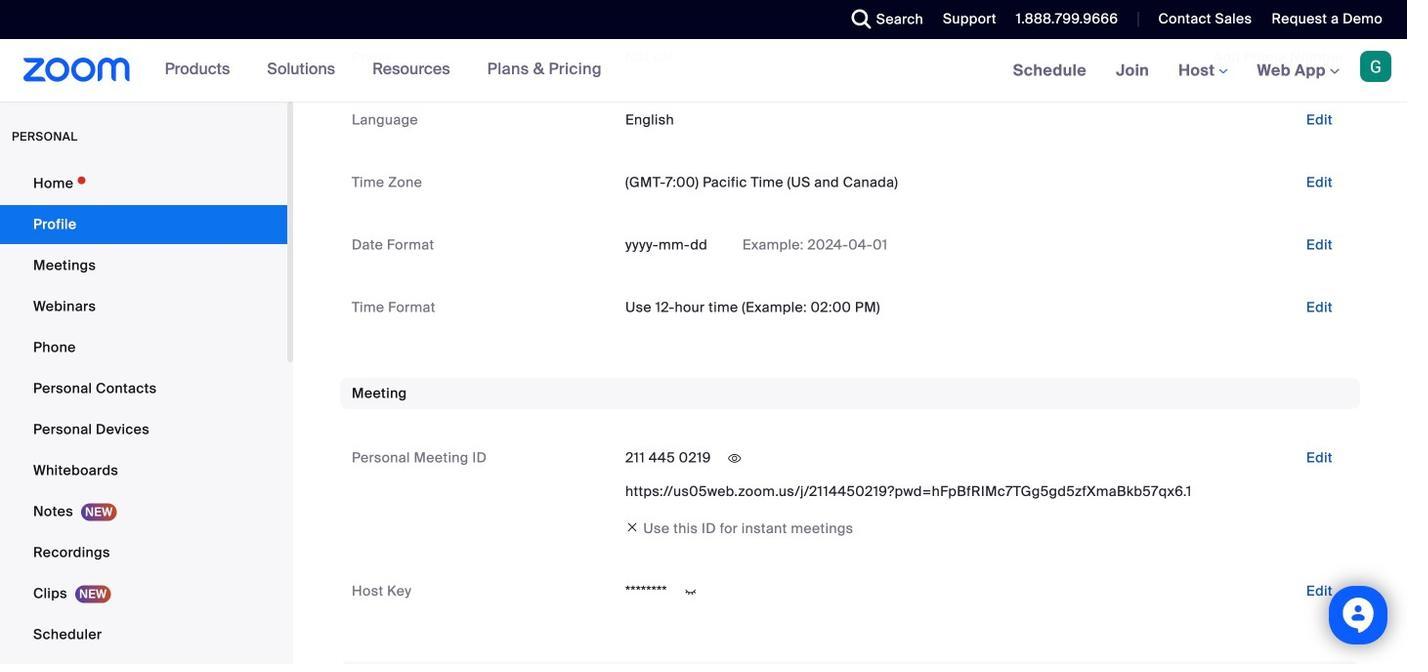 Task type: describe. For each thing, give the bounding box(es) containing it.
profile picture image
[[1361, 51, 1392, 82]]

personal menu menu
[[0, 164, 287, 665]]

meetings navigation
[[999, 39, 1408, 103]]



Task type: vqa. For each thing, say whether or not it's contained in the screenshot.
3rd Cell from left
no



Task type: locate. For each thing, give the bounding box(es) containing it.
product information navigation
[[150, 39, 617, 102]]

hide personal meeting id image
[[719, 450, 750, 468]]

show host key image
[[675, 584, 707, 601]]

zoom logo image
[[23, 58, 131, 82]]

banner
[[0, 39, 1408, 103]]



